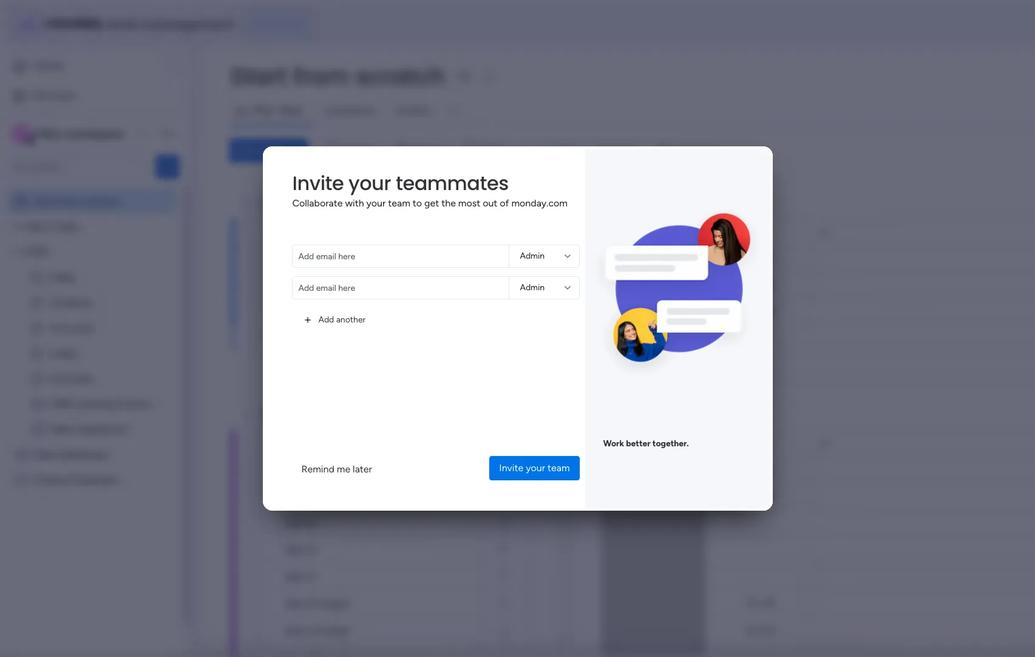 Task type: vqa. For each thing, say whether or not it's contained in the screenshot.
the file
no



Task type: locate. For each thing, give the bounding box(es) containing it.
product
[[520, 564, 555, 576]]

to down created nov 21, 2023, 11:58
[[532, 205, 550, 228]]

5 .
[[375, 502, 383, 513]]

option
[[0, 169, 155, 172]]

your up the manage at right
[[526, 462, 545, 474]]

Add email here email field
[[292, 245, 509, 268], [292, 276, 509, 299]]

1 vertical spatial connect
[[405, 447, 442, 459]]

and
[[537, 283, 554, 295], [611, 319, 627, 331], [644, 374, 660, 386], [502, 483, 518, 495], [548, 520, 564, 531], [443, 601, 459, 612]]

0 horizontal spatial getting started
[[42, 299, 102, 309]]

1 public board image from the top
[[26, 195, 38, 207]]

1 horizontal spatial team
[[388, 197, 410, 209]]

add another
[[319, 315, 366, 325]]

your
[[349, 169, 391, 197], [367, 197, 386, 209], [442, 319, 461, 331], [670, 319, 690, 331], [445, 338, 464, 349], [593, 338, 612, 349], [453, 374, 472, 386], [526, 462, 545, 474]]

0 vertical spatial step
[[361, 265, 382, 276]]

step 2: how to use the monday dev product 💡
[[361, 564, 571, 576]]

1 horizontal spatial sprint
[[540, 429, 565, 440]]

2 connect from the top
[[405, 447, 442, 459]]

0 horizontal spatial invite
[[292, 169, 344, 197]]

workspace image
[[12, 120, 24, 133]]

us
[[357, 7, 367, 18]]

getting inside "getting started" field
[[360, 128, 442, 159]]

getting started inside "list box"
[[42, 299, 102, 309]]

0 horizontal spatial roadmap
[[42, 237, 78, 247]]

monday right started
[[590, 601, 625, 612]]

started down retrospectives
[[73, 299, 102, 309]]

started up created
[[446, 128, 528, 159]]

0 vertical spatial started
[[446, 128, 528, 159]]

1 horizontal spatial .
[[395, 520, 397, 531]]

1 bug from the left
[[451, 483, 468, 495]]

work
[[40, 86, 59, 96]]

bug
[[451, 483, 468, 495], [634, 483, 651, 495]]

0 vertical spatial .
[[381, 502, 383, 513]]

roadmap down sprints
[[42, 237, 78, 247]]

1 vertical spatial started
[[73, 299, 102, 309]]

getting started inside field
[[360, 128, 528, 159]]

tasks down 'high'
[[445, 447, 467, 459]]

connect tasks from the tasks board to sprints
[[405, 447, 604, 459]]

sprint right goals,
[[595, 429, 620, 440]]

started inside field
[[446, 128, 528, 159]]

has
[[429, 283, 444, 295]]

track new bug tickets and manage the process from bug submission to solution
[[405, 483, 750, 495]]

1 horizontal spatial getting started
[[360, 128, 528, 159]]

0 vertical spatial my
[[27, 86, 38, 96]]

document your epics, provide visibility of the roadmap and monitor progress
[[405, 374, 737, 386]]

manage down has
[[405, 319, 439, 331]]

step for step 1: learn about the structure
[[361, 265, 382, 276]]

1 vertical spatial getting
[[42, 299, 71, 309]]

invite inside invite your teammates collaborate with your team to get the most out of monday.com
[[292, 169, 344, 197]]

1 horizontal spatial getting
[[360, 128, 442, 159]]

bug left submission
[[634, 483, 651, 495]]

my right workspace icon
[[28, 121, 42, 132]]

work
[[604, 438, 624, 449]]

my left the work
[[27, 86, 38, 96]]

see
[[139, 33, 154, 44]]

3 manage from the top
[[405, 520, 439, 531]]

2 vertical spatial manage
[[405, 520, 439, 531]]

my right caret down icon
[[22, 175, 34, 186]]

1 vertical spatial getting started
[[42, 299, 102, 309]]

board down "visibility"
[[536, 392, 562, 404]]

identifying
[[499, 520, 546, 531]]

scrum
[[36, 175, 59, 186]]

getting down retrospectives
[[42, 299, 71, 309]]

retros,
[[469, 520, 497, 531]]

and right identifying
[[548, 520, 564, 531]]

list box
[[0, 168, 155, 479]]

get left started
[[518, 601, 533, 612]]

your down creator
[[367, 197, 386, 209]]

remind
[[302, 463, 335, 475]]

caret down image
[[13, 176, 18, 185]]

list box containing my scrum team
[[0, 168, 155, 479]]

1 vertical spatial of
[[575, 374, 584, 386]]

0 horizontal spatial get
[[425, 197, 439, 209]]

welcome to monday dev start guide
[[445, 205, 762, 228]]

queue
[[63, 258, 88, 268]]

bug right the "new"
[[451, 483, 468, 495]]

1 horizontal spatial bug
[[634, 483, 651, 495]]

watch
[[361, 601, 389, 612]]

0 vertical spatial invite
[[292, 169, 344, 197]]

invite your teammates collaborate with your team to get the most out of monday.com
[[292, 169, 568, 209]]

plan
[[497, 319, 516, 331]]

invite up collaborate
[[292, 169, 344, 197]]

with
[[345, 197, 364, 209], [568, 601, 587, 612]]

remind me later button
[[292, 457, 382, 482]]

start
[[667, 205, 708, 228]]

from down the level at the bottom left
[[470, 447, 490, 459]]

0 vertical spatial board
[[660, 338, 686, 349]]

0 vertical spatial of
[[500, 197, 509, 209]]

get inside invite your teammates collaborate with your team to get the most out of monday.com
[[425, 197, 439, 209]]

2 vertical spatial my
[[22, 175, 34, 186]]

for right plan
[[518, 319, 531, 331]]

0 vertical spatial roadmap
[[42, 237, 78, 247]]

1 vertical spatial team
[[388, 197, 410, 209]]

the left 'high'
[[442, 429, 456, 440]]

manage down 'retrospective'
[[405, 520, 439, 531]]

1 horizontal spatial get
[[518, 601, 533, 612]]

0 horizontal spatial started
[[73, 299, 102, 309]]

search everything image
[[932, 33, 944, 45]]

connect up track
[[405, 447, 442, 459]]

connect your tasks to the relevant epics in your roadmap board
[[405, 338, 686, 349]]

to
[[413, 197, 422, 209], [532, 205, 550, 228], [491, 338, 501, 349], [564, 392, 573, 404], [563, 447, 572, 459], [704, 483, 713, 495], [418, 564, 427, 576], [506, 601, 516, 612]]

0 vertical spatial manage
[[405, 319, 439, 331]]

team inside invite your team button
[[548, 462, 570, 474]]

1 vertical spatial sprints
[[502, 429, 531, 440]]

0 vertical spatial add email here email field
[[292, 245, 509, 268]]

structure
[[465, 265, 505, 276]]

manage left 'high'
[[405, 429, 439, 440]]

your right in
[[593, 338, 612, 349]]

2 horizontal spatial team
[[548, 462, 570, 474]]

and right the boards
[[537, 283, 554, 295]]

collaborate
[[292, 197, 343, 209]]

0 vertical spatial for
[[518, 319, 531, 331]]

1 vertical spatial my
[[28, 121, 42, 132]]

get down teammates
[[425, 197, 439, 209]]

1 horizontal spatial for
[[642, 520, 655, 531]]

invite your teammates dialog
[[263, 146, 773, 511]]

invite down connect tasks from the tasks board to sprints
[[499, 462, 524, 474]]

sprint left retros,
[[442, 520, 467, 531]]

following
[[463, 283, 503, 295]]

board down prioritize
[[660, 338, 686, 349]]

elevate
[[380, 7, 411, 18]]

layout image
[[418, 64, 428, 75]]

notifications image
[[822, 33, 834, 45]]

the down teammates
[[442, 197, 456, 209]]

your left backlog
[[670, 319, 690, 331]]

.
[[381, 502, 383, 513], [395, 520, 397, 531]]

the right has
[[446, 283, 461, 295]]

1 horizontal spatial invite
[[499, 462, 524, 474]]

tickets
[[470, 483, 499, 495]]

for right areas on the right
[[642, 520, 655, 531]]

watch this tutorial and learn how to get started with monday dev
[[361, 601, 643, 612]]

my for my scrum team
[[22, 175, 34, 186]]

sprints,
[[463, 319, 495, 331]]

getting started down retrospectives
[[42, 299, 102, 309]]

-
[[534, 429, 538, 440]]

0 vertical spatial get
[[425, 197, 439, 209]]

how
[[485, 601, 504, 612]]

most
[[458, 197, 481, 209]]

0 vertical spatial admin
[[520, 251, 545, 261]]

my work
[[27, 86, 59, 96]]

1 vertical spatial with
[[568, 601, 587, 612]]

to down creator luigi bowers
[[413, 197, 422, 209]]

2 step from the top
[[361, 564, 382, 576]]

to left 'each'
[[564, 392, 573, 404]]

epics
[[557, 338, 580, 349]]

process
[[574, 483, 608, 495]]

level
[[480, 429, 499, 440]]

title
[[324, 64, 339, 74]]

of right out
[[500, 197, 509, 209]]

add
[[319, 315, 334, 325]]

monday
[[54, 32, 96, 46], [555, 205, 626, 228], [464, 564, 499, 576], [590, 601, 625, 612]]

roadmap
[[42, 237, 78, 247], [614, 338, 658, 349]]

help image
[[959, 33, 971, 45]]

1 step from the top
[[361, 265, 382, 276]]

with right collaborate
[[345, 197, 364, 209]]

public board image
[[26, 195, 38, 207], [26, 298, 38, 310]]

1 connect from the top
[[405, 338, 442, 349]]

home button
[[7, 61, 131, 80]]

of inside invite your teammates collaborate with your team to get the most out of monday.com
[[500, 197, 509, 209]]

dev
[[98, 32, 116, 46], [630, 205, 663, 228], [502, 564, 517, 576], [627, 601, 643, 612]]

provide
[[502, 374, 535, 386]]

2 public board image from the top
[[26, 298, 38, 310]]

track
[[405, 483, 428, 495]]

the up 'each'
[[587, 374, 601, 386]]

creator luigi bowers
[[378, 167, 459, 177]]

sprints
[[42, 217, 69, 227]]

2 vertical spatial board
[[535, 447, 560, 459]]

. down 4
[[381, 502, 383, 513]]

team up track new bug tickets and manage the process from bug submission to solution
[[548, 462, 570, 474]]

board up invite your team
[[535, 447, 560, 459]]

2023,
[[554, 167, 577, 177]]

roadmap down prioritize
[[614, 338, 658, 349]]

step left 1: on the left of the page
[[361, 265, 382, 276]]

from right process
[[611, 483, 632, 495]]

team right scrum
[[61, 175, 81, 186]]

work better together.
[[604, 438, 689, 449]]

select product image
[[11, 33, 23, 45]]

team inside invite your teammates collaborate with your team to get the most out of monday.com
[[388, 197, 410, 209]]

use
[[430, 564, 445, 576]]

inbox image
[[849, 33, 861, 45]]

epic
[[599, 392, 617, 404]]

the right "use"
[[447, 564, 462, 576]]

apps image
[[902, 33, 915, 45]]

of
[[500, 197, 509, 209], [575, 374, 584, 386]]

later
[[353, 463, 372, 475]]

and left prioritize
[[611, 319, 627, 331]]

2 bug from the left
[[634, 483, 651, 495]]

2 vertical spatial sprints
[[575, 447, 604, 459]]

1 vertical spatial admin
[[520, 282, 545, 293]]

1 vertical spatial get
[[518, 601, 533, 612]]

invite inside button
[[499, 462, 524, 474]]

prioritize
[[629, 319, 668, 331]]

💡
[[557, 564, 569, 576]]

0 vertical spatial getting
[[360, 128, 442, 159]]

invite for team
[[499, 462, 524, 474]]

sprints down goals,
[[575, 447, 604, 459]]

0 horizontal spatial .
[[381, 502, 383, 513]]

2 admin from the top
[[520, 282, 545, 293]]

together.
[[653, 438, 689, 449]]

admin up upcoming
[[520, 282, 545, 293]]

and right "tickets"
[[502, 483, 518, 495]]

invite
[[292, 169, 344, 197], [499, 462, 524, 474]]

1 horizontal spatial of
[[575, 374, 584, 386]]

team down creator
[[388, 197, 410, 209]]

0 horizontal spatial with
[[345, 197, 364, 209]]

. down 'retrospective'
[[395, 520, 397, 531]]

my inside button
[[27, 86, 38, 96]]

1 vertical spatial roadmap
[[614, 338, 658, 349]]

another
[[336, 315, 366, 325]]

0 vertical spatial team
[[61, 175, 81, 186]]

0 horizontal spatial of
[[500, 197, 509, 209]]

of up board to each epic
[[575, 374, 584, 386]]

1 vertical spatial board
[[536, 392, 562, 404]]

1 vertical spatial manage
[[405, 429, 439, 440]]

see plans button
[[123, 30, 182, 48]]

my inside workspace selection element
[[28, 121, 42, 132]]

sprints up in
[[579, 319, 609, 331]]

step left 2:
[[361, 564, 382, 576]]

high
[[459, 429, 477, 440]]

admin up the boards
[[520, 251, 545, 261]]

get
[[425, 197, 439, 209], [518, 601, 533, 612]]

0 vertical spatial with
[[345, 197, 364, 209]]

getting started up bowers
[[360, 128, 528, 159]]

roadmap
[[603, 374, 642, 386]]

bugs queue
[[42, 258, 88, 268]]

my work button
[[7, 82, 131, 101]]

1 horizontal spatial started
[[446, 128, 528, 159]]

getting up creator
[[360, 128, 442, 159]]

0 horizontal spatial bug
[[451, 483, 468, 495]]

2 manage from the top
[[405, 429, 439, 440]]

with right started
[[568, 601, 587, 612]]

11:58
[[579, 167, 598, 177]]

0 horizontal spatial team
[[61, 175, 81, 186]]

2 vertical spatial team
[[548, 462, 570, 474]]

1 horizontal spatial from
[[611, 483, 632, 495]]

1 vertical spatial public board image
[[26, 298, 38, 310]]

Search in workspace field
[[26, 146, 101, 160]]

2 horizontal spatial sprint
[[595, 429, 620, 440]]

epics,
[[475, 374, 500, 386]]

4
[[375, 465, 381, 477]]

1 vertical spatial for
[[642, 520, 655, 531]]

getting started
[[360, 128, 528, 159], [42, 299, 102, 309]]

connect up document
[[405, 338, 442, 349]]

your inside button
[[526, 462, 545, 474]]

0 vertical spatial from
[[470, 447, 490, 459]]

the inside invite your teammates collaborate with your team to get the most out of monday.com
[[442, 197, 456, 209]]

welcome
[[445, 205, 527, 228]]

1 vertical spatial invite
[[499, 462, 524, 474]]

getting
[[360, 128, 442, 159], [42, 299, 71, 309]]

0 vertical spatial getting started
[[360, 128, 528, 159]]

1 vertical spatial add email here email field
[[292, 276, 509, 299]]

team
[[44, 121, 68, 132]]

solution
[[716, 483, 750, 495]]

0 vertical spatial public board image
[[26, 195, 38, 207]]

my
[[27, 86, 38, 96], [28, 121, 42, 132], [22, 175, 34, 186]]

1 vertical spatial step
[[361, 564, 382, 576]]

manage for manage the high level sprints - sprint goals, sprint timeline
[[405, 429, 439, 440]]

1 vertical spatial .
[[395, 520, 397, 531]]

1 manage from the top
[[405, 319, 439, 331]]

sprint right -
[[540, 429, 565, 440]]

sprints left -
[[502, 429, 531, 440]]

1 horizontal spatial with
[[568, 601, 587, 612]]

0 vertical spatial connect
[[405, 338, 442, 349]]



Task type: describe. For each thing, give the bounding box(es) containing it.
my for my work
[[27, 86, 38, 96]]

timeline
[[622, 429, 657, 440]]

monday up "home" button
[[54, 32, 96, 46]]

1 horizontal spatial roadmap
[[614, 338, 658, 349]]

help
[[943, 626, 964, 639]]

to inside invite your teammates collaborate with your team to get the most out of monday.com
[[413, 197, 422, 209]]

bugs
[[42, 258, 61, 268]]

invite for teammates
[[292, 169, 344, 197]]

connect for connect your tasks to the relevant epics in your
[[405, 338, 442, 349]]

started
[[535, 601, 566, 612]]

plans
[[156, 33, 176, 44]]

my for my team
[[28, 121, 42, 132]]

monitor
[[663, 374, 697, 386]]

public board image for tasks
[[26, 195, 38, 207]]

large
[[300, 64, 322, 74]]

to right how
[[506, 601, 516, 612]]

Getting Started field
[[357, 128, 531, 160]]

teammates
[[396, 169, 509, 197]]

a .
[[390, 520, 397, 531]]

boards
[[505, 283, 535, 295]]

to down plan
[[491, 338, 501, 349]]

help button
[[932, 622, 975, 643]]

invite members image
[[876, 33, 888, 45]]

nov
[[523, 167, 539, 177]]

public board image for getting started
[[26, 298, 38, 310]]

bowers
[[430, 167, 459, 177]]

creator
[[378, 167, 407, 177]]

manage
[[520, 483, 555, 495]]

manage your sprints, plan for upcoming sprints and prioritize your backlog
[[405, 319, 726, 331]]

progress
[[699, 374, 737, 386]]

the down the level at the bottom left
[[493, 447, 507, 459]]

. for a
[[395, 520, 397, 531]]

in
[[583, 338, 590, 349]]

manage sprint retros, identifying and addressing areas for improvement
[[405, 520, 715, 531]]

see plans
[[139, 33, 176, 44]]

team for my scrum team
[[61, 175, 81, 186]]

the workspace has the following boards and structure:
[[361, 283, 598, 295]]

add another button
[[292, 308, 375, 332]]

structure:
[[556, 283, 598, 295]]

improvement
[[657, 520, 715, 531]]

the down plan
[[503, 338, 517, 349]]

the right about
[[448, 265, 462, 276]]

invite your team button
[[490, 456, 580, 480]]

connect for connect tasks from the
[[405, 447, 442, 459]]

better
[[626, 438, 651, 449]]

manage for manage your sprints, plan for upcoming sprints and prioritize your backlog
[[405, 319, 439, 331]]

visibility
[[537, 374, 573, 386]]

guide
[[713, 205, 762, 228]]

and left monitor
[[644, 374, 660, 386]]

addressing
[[567, 520, 614, 531]]

21,
[[542, 167, 552, 177]]

with inside invite your teammates collaborate with your team to get the most out of monday.com
[[345, 197, 364, 209]]

goals,
[[567, 429, 593, 440]]

add to favorites image
[[540, 138, 552, 150]]

tutorial
[[410, 601, 441, 612]]

submission
[[653, 483, 702, 495]]

new
[[430, 483, 449, 495]]

your left sprints,
[[442, 319, 461, 331]]

your down sprints,
[[445, 338, 464, 349]]

to left "use"
[[418, 564, 427, 576]]

tasks up invite your team
[[510, 447, 533, 459]]

1 admin from the top
[[520, 251, 545, 261]]

2 add email here email field from the top
[[292, 276, 509, 299]]

bulleted list image
[[446, 64, 457, 75]]

2:
[[384, 564, 393, 576]]

step for step 2: how to use the monday dev product 💡
[[361, 564, 382, 576]]

numbered list image
[[467, 64, 478, 75]]

team for invite your team
[[548, 462, 570, 474]]

your left luigi
[[349, 169, 391, 197]]

0 horizontal spatial from
[[470, 447, 490, 459]]

1:
[[384, 265, 391, 276]]

monday up learn
[[464, 564, 499, 576]]

to down goals,
[[563, 447, 572, 459]]

learn
[[394, 265, 418, 276]]

board to each epic
[[534, 392, 617, 404]]

checklist image
[[487, 64, 498, 75]]

0 horizontal spatial for
[[518, 319, 531, 331]]

remind me later
[[302, 463, 372, 475]]

and left learn
[[443, 601, 459, 612]]

invite your team
[[499, 462, 570, 474]]

0 horizontal spatial sprint
[[442, 520, 467, 531]]

1 add email here email field from the top
[[292, 245, 509, 268]]

workspace
[[380, 283, 426, 295]]

monday dev
[[54, 32, 116, 46]]

0 horizontal spatial getting
[[42, 299, 71, 309]]

created nov 21, 2023, 11:58
[[491, 167, 598, 177]]

1 vertical spatial from
[[611, 483, 632, 495]]

created
[[491, 167, 521, 177]]

backlog
[[692, 319, 726, 331]]

tasks down sprints,
[[467, 338, 489, 349]]

the left process
[[557, 483, 572, 495]]

how
[[395, 564, 416, 576]]

monday down 11:58 at right top
[[555, 205, 626, 228]]

about
[[420, 265, 446, 276]]

large title
[[300, 64, 339, 74]]

the
[[361, 283, 377, 295]]

at
[[369, 7, 378, 18]]

document
[[405, 374, 450, 386]]

this
[[392, 601, 408, 612]]

noah lott image
[[1001, 29, 1021, 49]]

my scrum team
[[22, 175, 81, 186]]

your left epics,
[[453, 374, 472, 386]]

. for 5
[[381, 502, 383, 513]]

manage for manage sprint retros, identifying and addressing areas for improvement
[[405, 520, 439, 531]]

step 1: learn about the structure
[[361, 265, 507, 276]]

out
[[483, 197, 498, 209]]

me
[[337, 463, 351, 475]]

relevant
[[520, 338, 555, 349]]

workspace selection element
[[12, 119, 70, 135]]

my team
[[28, 121, 68, 132]]

upcoming
[[533, 319, 577, 331]]

join
[[337, 7, 355, 18]]

to left solution
[[704, 483, 713, 495]]

each
[[576, 392, 597, 404]]

5
[[375, 502, 381, 513]]

0 vertical spatial sprints
[[579, 319, 609, 331]]

learn
[[462, 601, 483, 612]]

m
[[14, 121, 21, 131]]



